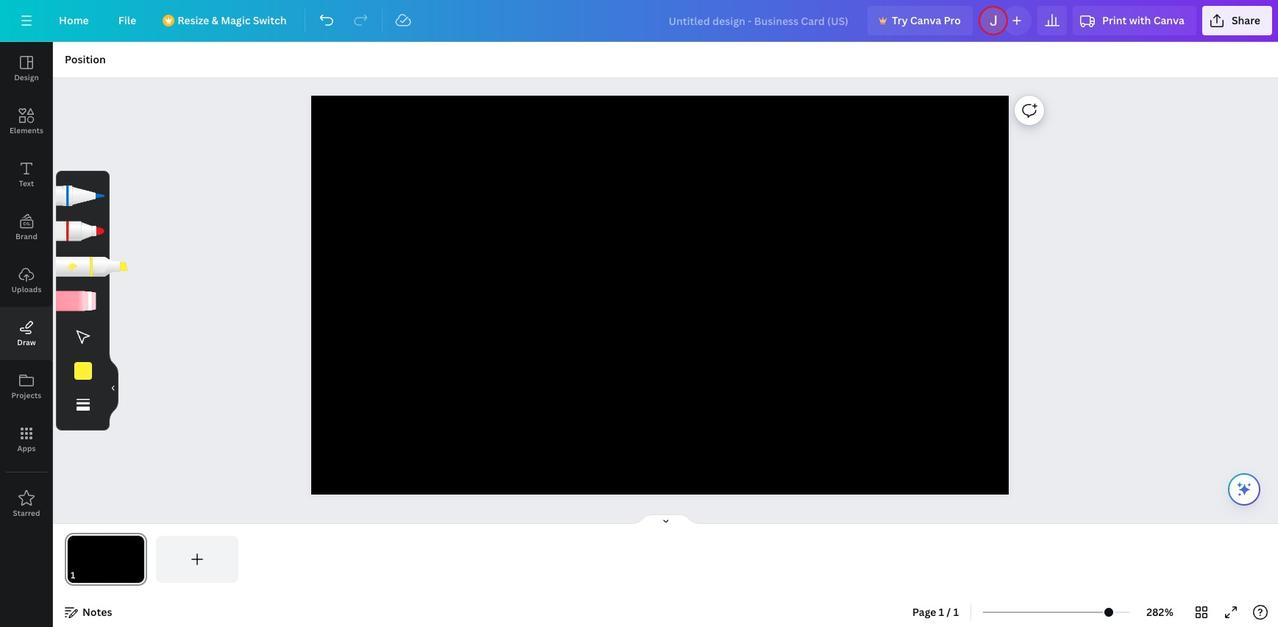 Task type: describe. For each thing, give the bounding box(es) containing it.
text button
[[0, 148, 53, 201]]

282% button
[[1136, 601, 1184, 624]]

brand button
[[0, 201, 53, 254]]

page
[[913, 605, 937, 619]]

hide image
[[109, 352, 118, 423]]

page 1 image
[[65, 536, 147, 583]]

share
[[1232, 13, 1261, 27]]

print with canva
[[1102, 13, 1185, 27]]

position button
[[59, 48, 112, 71]]

file
[[118, 13, 136, 27]]

uploads
[[11, 284, 42, 294]]

1 1 from the left
[[939, 605, 944, 619]]

hide pages image
[[630, 514, 701, 525]]

uploads button
[[0, 254, 53, 307]]

notes button
[[59, 601, 118, 624]]

canva inside button
[[910, 13, 942, 27]]

page 1 / 1
[[913, 605, 959, 619]]

&
[[212, 13, 218, 27]]

draw button
[[0, 307, 53, 360]]

try canva pro
[[892, 13, 961, 27]]

canva assistant image
[[1236, 481, 1253, 498]]

draw
[[17, 337, 36, 347]]

notes
[[82, 605, 112, 619]]

share button
[[1202, 6, 1272, 35]]

print with canva button
[[1073, 6, 1197, 35]]

starred
[[13, 508, 40, 518]]

resize
[[178, 13, 209, 27]]

design
[[14, 72, 39, 82]]

apps button
[[0, 413, 53, 466]]

try
[[892, 13, 908, 27]]

projects
[[11, 390, 42, 400]]

switch
[[253, 13, 287, 27]]

design button
[[0, 42, 53, 95]]

#fff234 image
[[74, 362, 92, 380]]

side panel tab list
[[0, 42, 53, 531]]

text
[[19, 178, 34, 188]]



Task type: vqa. For each thing, say whether or not it's contained in the screenshot.
Page
yes



Task type: locate. For each thing, give the bounding box(es) containing it.
resize & magic switch button
[[154, 6, 299, 35]]

brand
[[15, 231, 38, 241]]

/
[[947, 605, 951, 619]]

canva
[[910, 13, 942, 27], [1154, 13, 1185, 27]]

try canva pro button
[[868, 6, 973, 35]]

with
[[1129, 13, 1151, 27]]

1 right the / on the right
[[954, 605, 959, 619]]

home link
[[47, 6, 101, 35]]

home
[[59, 13, 89, 27]]

main menu bar
[[0, 0, 1278, 42]]

magic
[[221, 13, 251, 27]]

pro
[[944, 13, 961, 27]]

2 canva from the left
[[1154, 13, 1185, 27]]

resize & magic switch
[[178, 13, 287, 27]]

0 horizontal spatial 1
[[939, 605, 944, 619]]

elements button
[[0, 95, 53, 148]]

1
[[939, 605, 944, 619], [954, 605, 959, 619]]

1 canva from the left
[[910, 13, 942, 27]]

Design title text field
[[657, 6, 862, 35]]

projects button
[[0, 360, 53, 413]]

282%
[[1147, 605, 1174, 619]]

starred button
[[0, 478, 53, 531]]

canva right with at the top right
[[1154, 13, 1185, 27]]

2 1 from the left
[[954, 605, 959, 619]]

canva right try
[[910, 13, 942, 27]]

position
[[65, 52, 106, 66]]

Page title text field
[[82, 568, 88, 583]]

0 horizontal spatial canva
[[910, 13, 942, 27]]

1 horizontal spatial 1
[[954, 605, 959, 619]]

1 left the / on the right
[[939, 605, 944, 619]]

file button
[[107, 6, 148, 35]]

print
[[1102, 13, 1127, 27]]

apps
[[17, 443, 36, 453]]

canva inside dropdown button
[[1154, 13, 1185, 27]]

1 horizontal spatial canva
[[1154, 13, 1185, 27]]

elements
[[9, 125, 44, 135]]



